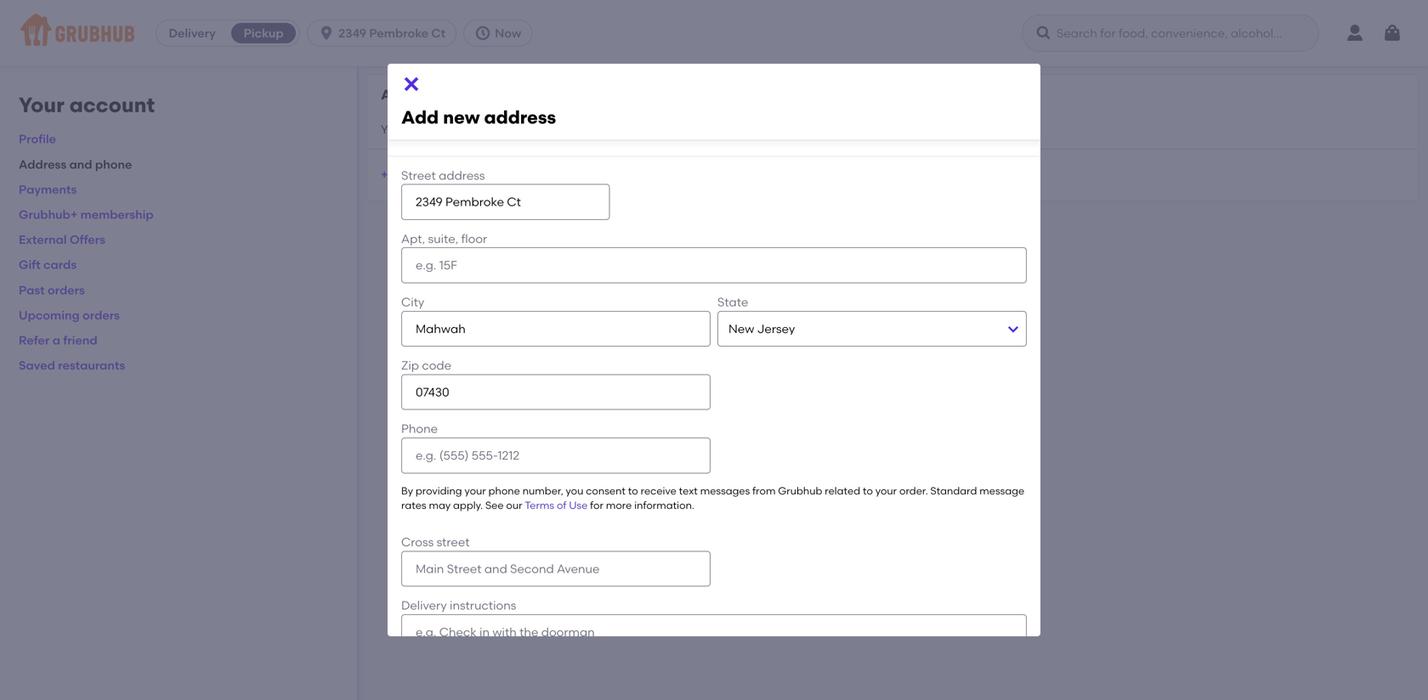 Task type: describe. For each thing, give the bounding box(es) containing it.
gift cards link
[[19, 258, 77, 272]]

ct
[[432, 26, 446, 40]]

delivery for delivery
[[169, 26, 216, 40]]

for
[[590, 500, 604, 512]]

related
[[825, 485, 861, 497]]

you don't have any saved addresses.
[[381, 123, 592, 137]]

instructions
[[450, 599, 517, 613]]

add inside button
[[391, 168, 416, 182]]

upcoming orders
[[19, 308, 120, 323]]

0 vertical spatial new
[[443, 107, 480, 128]]

use
[[569, 500, 588, 512]]

pickup
[[244, 26, 284, 40]]

+ add a new address
[[381, 168, 503, 182]]

address and phone
[[19, 157, 132, 172]]

2349 pembroke ct
[[339, 26, 446, 40]]

our
[[506, 500, 523, 512]]

suite,
[[428, 232, 459, 246]]

pickup button
[[228, 20, 299, 47]]

number,
[[523, 485, 564, 497]]

don't
[[405, 123, 434, 137]]

phone inside by providing your phone number, you consent to receive text messages from grubhub related to your order. standard message rates may apply. see our
[[489, 485, 520, 497]]

now
[[495, 26, 522, 40]]

past
[[19, 283, 45, 297]]

2349
[[339, 26, 367, 40]]

add new address
[[401, 107, 556, 128]]

past orders link
[[19, 283, 85, 297]]

your
[[19, 93, 64, 117]]

zip
[[401, 359, 419, 373]]

pembroke
[[369, 26, 429, 40]]

standard
[[931, 485, 978, 497]]

apt,
[[401, 232, 425, 246]]

address and phone link
[[19, 157, 132, 172]]

and
[[69, 157, 92, 172]]

Zip code telephone field
[[401, 375, 711, 411]]

saved
[[19, 359, 55, 373]]

past orders
[[19, 283, 85, 297]]

cross
[[401, 535, 434, 550]]

external offers
[[19, 233, 105, 247]]

order.
[[900, 485, 928, 497]]

2 to from the left
[[863, 485, 873, 497]]

cards
[[43, 258, 77, 272]]

by providing your phone number, you consent to receive text messages from grubhub related to your order. standard message rates may apply. see our
[[401, 485, 1025, 512]]

addresses
[[381, 86, 452, 103]]

messages
[[701, 485, 750, 497]]

orders for past orders
[[48, 283, 85, 297]]

delivery instructions
[[401, 599, 517, 613]]

0 vertical spatial add
[[401, 107, 439, 128]]

receive
[[641, 485, 677, 497]]

1 vertical spatial a
[[52, 333, 60, 348]]

delivery button
[[157, 20, 228, 47]]

have
[[437, 123, 466, 137]]

orders for upcoming orders
[[83, 308, 120, 323]]

street address
[[401, 168, 485, 183]]

1 to from the left
[[628, 485, 639, 497]]

terms of use for more information.
[[525, 500, 695, 512]]

address
[[19, 157, 66, 172]]

profile
[[19, 132, 56, 146]]

Apt, suite, floor text field
[[401, 248, 1027, 284]]

you
[[566, 485, 584, 497]]

grubhub+ membership
[[19, 208, 154, 222]]

profile link
[[19, 132, 56, 146]]

offers
[[70, 233, 105, 247]]

svg image
[[1383, 23, 1403, 43]]

1 your from the left
[[465, 485, 486, 497]]

City text field
[[401, 311, 711, 347]]

state
[[718, 295, 749, 310]]

svg image inside 2349 pembroke ct button
[[318, 25, 335, 42]]

text
[[679, 485, 698, 497]]

Street address text field
[[401, 184, 610, 220]]

2 your from the left
[[876, 485, 897, 497]]

phone
[[401, 422, 438, 436]]

street
[[437, 535, 470, 550]]

restaurants
[[58, 359, 125, 373]]

Cross street text field
[[401, 551, 711, 587]]

rates
[[401, 500, 427, 512]]

refer
[[19, 333, 50, 348]]

floor
[[461, 232, 488, 246]]

consent
[[586, 485, 626, 497]]

refer a friend
[[19, 333, 98, 348]]

may
[[429, 500, 451, 512]]

now button
[[464, 20, 540, 47]]

of
[[557, 500, 567, 512]]

message
[[980, 485, 1025, 497]]

delivery for delivery instructions
[[401, 599, 447, 613]]



Task type: locate. For each thing, give the bounding box(es) containing it.
by
[[401, 485, 413, 497]]

street
[[401, 168, 436, 183]]

1 vertical spatial orders
[[83, 308, 120, 323]]

to up more on the left
[[628, 485, 639, 497]]

0 horizontal spatial delivery
[[169, 26, 216, 40]]

upcoming orders link
[[19, 308, 120, 323]]

add down addresses
[[401, 107, 439, 128]]

grubhub
[[778, 485, 823, 497]]

addresses.
[[530, 123, 592, 137]]

0 vertical spatial a
[[418, 168, 426, 182]]

saved restaurants link
[[19, 359, 125, 373]]

friend
[[63, 333, 98, 348]]

new inside button
[[429, 168, 453, 182]]

terms
[[525, 500, 555, 512]]

phone
[[95, 157, 132, 172], [489, 485, 520, 497]]

zip code
[[401, 359, 452, 373]]

a inside button
[[418, 168, 426, 182]]

0 horizontal spatial phone
[[95, 157, 132, 172]]

main navigation navigation
[[0, 0, 1429, 66]]

+
[[381, 168, 388, 182]]

phone up see
[[489, 485, 520, 497]]

grubhub+
[[19, 208, 78, 222]]

1 vertical spatial delivery
[[401, 599, 447, 613]]

0 horizontal spatial a
[[52, 333, 60, 348]]

saved restaurants
[[19, 359, 125, 373]]

external
[[19, 233, 67, 247]]

to right related
[[863, 485, 873, 497]]

+ add a new address button
[[381, 160, 503, 190]]

1 horizontal spatial phone
[[489, 485, 520, 497]]

a right +
[[418, 168, 426, 182]]

add right +
[[391, 168, 416, 182]]

orders up upcoming orders
[[48, 283, 85, 297]]

external offers link
[[19, 233, 105, 247]]

more
[[606, 500, 632, 512]]

see
[[486, 500, 504, 512]]

upcoming
[[19, 308, 80, 323]]

account
[[69, 93, 155, 117]]

delivery inside button
[[169, 26, 216, 40]]

payments link
[[19, 182, 77, 197]]

1 vertical spatial new
[[429, 168, 453, 182]]

city
[[401, 295, 425, 310]]

svg image inside now button
[[475, 25, 492, 42]]

your
[[465, 485, 486, 497], [876, 485, 897, 497]]

1 horizontal spatial to
[[863, 485, 873, 497]]

cross street
[[401, 535, 470, 550]]

to
[[628, 485, 639, 497], [863, 485, 873, 497]]

membership
[[80, 208, 154, 222]]

from
[[753, 485, 776, 497]]

0 vertical spatial phone
[[95, 157, 132, 172]]

gift
[[19, 258, 41, 272]]

a
[[418, 168, 426, 182], [52, 333, 60, 348]]

1 horizontal spatial delivery
[[401, 599, 447, 613]]

your account
[[19, 93, 155, 117]]

new
[[443, 107, 480, 128], [429, 168, 453, 182]]

grubhub+ membership link
[[19, 208, 154, 222]]

code
[[422, 359, 452, 373]]

delivery left instructions
[[401, 599, 447, 613]]

delivery left pickup "button"
[[169, 26, 216, 40]]

a right refer
[[52, 333, 60, 348]]

new down have at the top left of the page
[[429, 168, 453, 182]]

phone right and
[[95, 157, 132, 172]]

1 vertical spatial add
[[391, 168, 416, 182]]

payments
[[19, 182, 77, 197]]

any
[[468, 123, 490, 137]]

your up apply.
[[465, 485, 486, 497]]

0 vertical spatial orders
[[48, 283, 85, 297]]

1 horizontal spatial a
[[418, 168, 426, 182]]

information.
[[635, 500, 695, 512]]

your left order.
[[876, 485, 897, 497]]

delivery
[[169, 26, 216, 40], [401, 599, 447, 613]]

Delivery instructions text field
[[401, 615, 1027, 651]]

new right don't
[[443, 107, 480, 128]]

terms of use link
[[525, 500, 588, 512]]

you
[[381, 123, 402, 137]]

2349 pembroke ct button
[[307, 20, 464, 47]]

0 horizontal spatial your
[[465, 485, 486, 497]]

refer a friend link
[[19, 333, 98, 348]]

apt, suite, floor
[[401, 232, 488, 246]]

apply.
[[453, 500, 483, 512]]

saved
[[493, 123, 527, 137]]

0 vertical spatial delivery
[[169, 26, 216, 40]]

orders up friend
[[83, 308, 120, 323]]

add
[[401, 107, 439, 128], [391, 168, 416, 182]]

1 vertical spatial phone
[[489, 485, 520, 497]]

0 horizontal spatial to
[[628, 485, 639, 497]]

providing
[[416, 485, 462, 497]]

gift cards
[[19, 258, 77, 272]]

svg image
[[318, 25, 335, 42], [475, 25, 492, 42], [1036, 25, 1053, 42], [401, 74, 422, 94]]

1 horizontal spatial your
[[876, 485, 897, 497]]

Phone telephone field
[[401, 438, 711, 474]]

address inside button
[[456, 168, 503, 182]]



Task type: vqa. For each thing, say whether or not it's contained in the screenshot.
15–30 min
no



